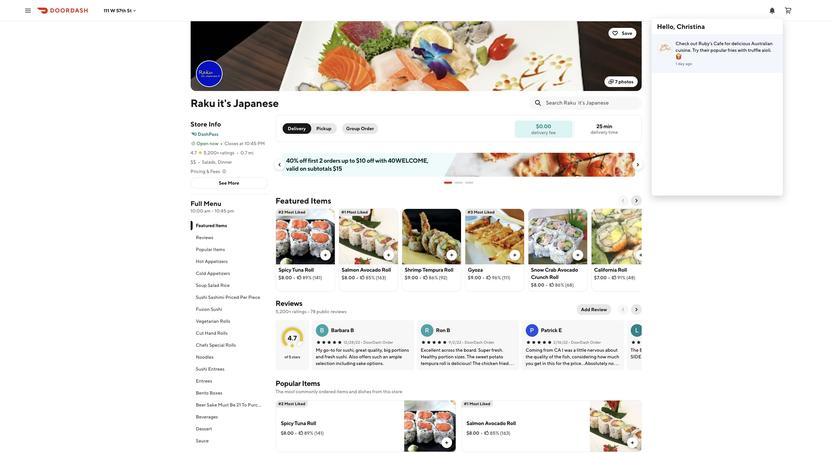Task type: locate. For each thing, give the bounding box(es) containing it.
0 horizontal spatial 4.7
[[191, 150, 197, 156]]

roll
[[305, 267, 314, 273], [382, 267, 391, 273], [445, 267, 454, 273], [618, 267, 628, 273], [550, 274, 559, 281], [307, 421, 316, 427], [507, 421, 516, 427]]

entrees up bento
[[196, 379, 212, 384]]

reviews for reviews 5,200+ ratings • 78 public reviews
[[276, 299, 303, 308]]

1 vertical spatial salmon avocado roll image
[[590, 401, 642, 452]]

spicy
[[279, 267, 291, 273], [281, 421, 294, 427]]

try
[[693, 48, 699, 53]]

0 horizontal spatial $8.00 •
[[281, 431, 297, 436]]

doordash right 2/16/22 on the bottom right
[[571, 340, 590, 345]]

2 $9.00 from the left
[[468, 275, 482, 281]]

1 vertical spatial #1
[[464, 402, 469, 407]]

open
[[197, 141, 209, 146]]

4.7
[[191, 150, 197, 156], [288, 334, 297, 342]]

0 horizontal spatial $9.00
[[405, 275, 419, 281]]

86% for crab
[[555, 283, 565, 288]]

add item to cart image for gyoza image
[[512, 253, 518, 258]]

menu
[[204, 200, 222, 207]]

bento boxes button
[[191, 387, 268, 399]]

b right ron
[[447, 327, 450, 334]]

0 horizontal spatial 86%
[[429, 275, 438, 281]]

popular up hot
[[196, 247, 213, 252]]

liked for salmon avocado roll
[[358, 210, 368, 215]]

1 horizontal spatial 5,200+
[[276, 309, 291, 314]]

0 vertical spatial appetizers
[[205, 259, 228, 264]]

5,200+ inside 'reviews 5,200+ ratings • 78 public reviews'
[[276, 309, 291, 314]]

1 $9.00 from the left
[[405, 275, 419, 281]]

dishes
[[358, 389, 372, 395]]

0 horizontal spatial • doordash order
[[361, 340, 394, 345]]

rolls right hand
[[217, 331, 228, 336]]

sushi for sushi sashimi priced per piece
[[196, 295, 207, 300]]

1 vertical spatial (163)
[[500, 431, 511, 436]]

rolls up "cut hand rolls" button
[[220, 319, 230, 324]]

1 horizontal spatial 10:45
[[245, 141, 257, 146]]

add item to cart image
[[323, 253, 328, 258], [386, 253, 391, 258], [449, 253, 455, 258], [512, 253, 518, 258], [576, 253, 581, 258], [639, 253, 644, 258], [630, 440, 635, 446]]

1 vertical spatial spicy tuna roll
[[281, 421, 316, 427]]

reviews inside button
[[196, 235, 214, 240]]

1 horizontal spatial salmon
[[467, 421, 484, 427]]

1 #2 most liked from the top
[[278, 210, 306, 215]]

most for gyoza
[[474, 210, 484, 215]]

sushi for sushi entrees
[[196, 367, 207, 372]]

86% down "tempura"
[[429, 275, 438, 281]]

items inside heading
[[311, 196, 331, 205]]

$9.00 down gyoza
[[468, 275, 482, 281]]

items up commonly
[[302, 379, 320, 388]]

0 horizontal spatial featured
[[196, 223, 215, 228]]

entrees
[[208, 367, 225, 372], [196, 379, 212, 384]]

1 horizontal spatial ratings
[[292, 309, 307, 314]]

1 $8.00 • from the left
[[281, 431, 297, 436]]

popular items
[[196, 247, 225, 252]]

reviews 5,200+ ratings • 78 public reviews
[[276, 299, 347, 314]]

$$
[[191, 160, 196, 165]]

fee
[[550, 130, 556, 135]]

0 horizontal spatial with
[[376, 157, 387, 164]]

p
[[530, 327, 534, 334]]

doordash for r
[[465, 340, 483, 345]]

2 doordash from the left
[[465, 340, 483, 345]]

hello,
[[658, 23, 676, 30]]

popular inside popular items the most commonly ordered items and dishes from this store
[[276, 379, 301, 388]]

delivery down the $0.00
[[532, 130, 549, 135]]

2 $8.00 • from the left
[[467, 431, 483, 436]]

(141)
[[313, 275, 322, 281], [314, 431, 324, 436]]

1 vertical spatial 85% (163)
[[490, 431, 511, 436]]

0 horizontal spatial avocado
[[360, 267, 381, 273]]

2 delivery from the left
[[532, 130, 549, 135]]

10:45 right at at the left top
[[245, 141, 257, 146]]

check
[[676, 41, 690, 46]]

4.7 up "of 5 stars"
[[288, 334, 297, 342]]

delivery inside $0.00 delivery fee
[[532, 130, 549, 135]]

• closes at 10:45 pm
[[221, 141, 265, 146]]

7 photos button
[[605, 76, 638, 87]]

add item to cart image for left spicy tuna roll 'image'
[[323, 253, 328, 258]]

most for spicy tuna roll
[[285, 210, 294, 215]]

featured items down on
[[276, 196, 331, 205]]

chefs special rolls button
[[191, 339, 268, 351]]

3 doordash from the left
[[571, 340, 590, 345]]

order for r
[[484, 340, 495, 345]]

1 doordash from the left
[[364, 340, 382, 345]]

review
[[592, 307, 608, 312]]

10:45 inside full menu 10:00 am - 10:45 pm
[[215, 208, 227, 214]]

4.7 up "$$"
[[191, 150, 197, 156]]

0 horizontal spatial 10:45
[[215, 208, 227, 214]]

$8.00 for spicy tuna roll
[[279, 275, 292, 281]]

1 vertical spatial #2 most liked
[[278, 402, 306, 407]]

0 horizontal spatial ratings
[[220, 150, 235, 156]]

e
[[559, 327, 562, 334]]

1 vertical spatial rolls
[[217, 331, 228, 336]]

0 horizontal spatial (163)
[[376, 275, 387, 281]]

ron b
[[436, 327, 450, 334]]

sushi sashimi priced per piece
[[196, 295, 260, 300]]

57th
[[116, 8, 126, 13]]

cut hand rolls button
[[191, 327, 268, 339]]

sushi down the soup
[[196, 295, 207, 300]]

this
[[383, 389, 391, 395]]

🍟
[[676, 54, 682, 60]]

1 vertical spatial ratings
[[292, 309, 307, 314]]

0 vertical spatial spicy tuna roll image
[[276, 209, 335, 265]]

1 horizontal spatial $9.00
[[468, 275, 482, 281]]

2 horizontal spatial doordash
[[571, 340, 590, 345]]

0 vertical spatial salmon
[[342, 267, 359, 273]]

popular
[[711, 48, 727, 53]]

priced
[[226, 295, 239, 300]]

$8.00
[[279, 275, 292, 281], [342, 275, 355, 281], [531, 283, 545, 288], [281, 431, 294, 436], [467, 431, 480, 436]]

#2 most liked down featured items heading
[[278, 210, 306, 215]]

b for r
[[447, 327, 450, 334]]

sushi down noodles
[[196, 367, 207, 372]]

• doordash order right 12/28/22
[[361, 340, 394, 345]]

notification bell image
[[769, 6, 777, 14]]

noodles
[[196, 355, 214, 360]]

vegetarian
[[196, 319, 219, 324]]

popular inside button
[[196, 247, 213, 252]]

1 off from the left
[[300, 157, 307, 164]]

1 vertical spatial 10:45
[[215, 208, 227, 214]]

ordered
[[319, 389, 336, 395]]

1 horizontal spatial popular
[[276, 379, 301, 388]]

aioli.
[[763, 48, 772, 53]]

popular
[[196, 247, 213, 252], [276, 379, 301, 388]]

open menu image
[[24, 6, 32, 14]]

delivery inside 25 min delivery time
[[591, 130, 608, 135]]

next image
[[634, 307, 639, 312]]

$0.00 delivery fee
[[532, 123, 556, 135]]

85%
[[366, 275, 375, 281], [490, 431, 500, 436]]

1 vertical spatial #2
[[278, 402, 284, 407]]

$8.00 for snow crab avocado crunch roll
[[531, 283, 545, 288]]

closes
[[225, 141, 239, 146]]

0 horizontal spatial 5,200+
[[204, 150, 219, 156]]

2 horizontal spatial b
[[447, 327, 450, 334]]

featured down valid
[[276, 196, 309, 205]]

2 #2 from the top
[[278, 402, 284, 407]]

rolls
[[220, 319, 230, 324], [217, 331, 228, 336], [226, 343, 236, 348]]

0 vertical spatial 86%
[[429, 275, 438, 281]]

1 vertical spatial 4.7
[[288, 334, 297, 342]]

rice
[[220, 283, 230, 288]]

0 horizontal spatial salmon avocado roll
[[342, 267, 391, 273]]

0 horizontal spatial reviews
[[196, 235, 214, 240]]

roll inside snow crab avocado crunch roll
[[550, 274, 559, 281]]

out
[[691, 41, 698, 46]]

doordash right 9/2/22
[[465, 340, 483, 345]]

86% left (68)
[[555, 283, 565, 288]]

0 vertical spatial spicy
[[279, 267, 291, 273]]

2 • doordash order from the left
[[462, 340, 495, 345]]

raku  it's japanese image
[[191, 21, 642, 91], [197, 61, 222, 86]]

#2
[[278, 210, 284, 215], [278, 402, 284, 407]]

1 vertical spatial 89% (141)
[[304, 431, 324, 436]]

1 vertical spatial sushi
[[211, 307, 222, 312]]

ratings down reviews "link"
[[292, 309, 307, 314]]

#2 most liked down most
[[278, 402, 306, 407]]

rolls up noodles 'button'
[[226, 343, 236, 348]]

111 w 57th st button
[[104, 8, 137, 13]]

0 horizontal spatial off
[[300, 157, 307, 164]]

1 horizontal spatial salmon avocado roll
[[467, 421, 516, 427]]

#2 down "the"
[[278, 402, 284, 407]]

california roll image
[[592, 209, 651, 265]]

$8.00 •
[[281, 431, 297, 436], [467, 431, 483, 436]]

1 vertical spatial 5,200+
[[276, 309, 291, 314]]

#2 down featured items heading
[[278, 210, 284, 215]]

hot appetizers
[[196, 259, 228, 264]]

2
[[320, 157, 323, 164]]

Pickup radio
[[307, 123, 337, 134]]

items down the subtotals
[[311, 196, 331, 205]]

#2 for $8.00
[[278, 402, 284, 407]]

1 vertical spatial 86%
[[555, 283, 565, 288]]

doordash right 12/28/22
[[364, 340, 382, 345]]

items up hot appetizers at the bottom left of page
[[213, 247, 225, 252]]

it's
[[218, 97, 231, 109]]

0 vertical spatial #1
[[342, 210, 346, 215]]

off
[[300, 157, 307, 164], [367, 157, 374, 164]]

2 #2 most liked from the top
[[278, 402, 306, 407]]

sushi entrees
[[196, 367, 225, 372]]

items inside button
[[213, 247, 225, 252]]

0 horizontal spatial #1
[[342, 210, 346, 215]]

0 vertical spatial featured
[[276, 196, 309, 205]]

delivery left time
[[591, 130, 608, 135]]

dessert button
[[191, 423, 268, 435]]

most for salmon avocado roll
[[347, 210, 357, 215]]

1 horizontal spatial (163)
[[500, 431, 511, 436]]

order for b
[[383, 340, 394, 345]]

• doordash order
[[361, 340, 394, 345], [462, 340, 495, 345], [569, 340, 601, 345]]

0 vertical spatial #2 most liked
[[278, 210, 306, 215]]

appetizers up the cold appetizers
[[205, 259, 228, 264]]

1 horizontal spatial 85% (163)
[[490, 431, 511, 436]]

1 horizontal spatial b
[[351, 327, 354, 334]]

1 vertical spatial spicy tuna roll image
[[404, 401, 456, 452]]

see
[[219, 181, 227, 186]]

1 • doordash order from the left
[[361, 340, 394, 345]]

ron
[[436, 327, 446, 334]]

1 horizontal spatial #1 most liked
[[464, 402, 491, 407]]

doordash for b
[[364, 340, 382, 345]]

off right $10
[[367, 157, 374, 164]]

0 items, open order cart image
[[785, 6, 793, 14]]

to
[[350, 157, 355, 164]]

snow crab avocado crunch roll image
[[529, 209, 588, 265]]

1 vertical spatial featured items
[[196, 223, 227, 228]]

noodles button
[[191, 351, 268, 363]]

1 vertical spatial popular
[[276, 379, 301, 388]]

10:45 right -
[[215, 208, 227, 214]]

• doordash order right 9/2/22
[[462, 340, 495, 345]]

2 off from the left
[[367, 157, 374, 164]]

select promotional banner element
[[444, 177, 474, 189]]

$9.00 down shrimp
[[405, 275, 419, 281]]

#2 most liked
[[278, 210, 306, 215], [278, 402, 306, 407]]

1 vertical spatial with
[[376, 157, 387, 164]]

1 vertical spatial salmon avocado roll
[[467, 421, 516, 427]]

3 • doordash order from the left
[[569, 340, 601, 345]]

salmon
[[342, 267, 359, 273], [467, 421, 484, 427]]

with right $10
[[376, 157, 387, 164]]

1 vertical spatial 85%
[[490, 431, 500, 436]]

liked for spicy tuna roll
[[295, 210, 306, 215]]

• doordash order right 2/16/22 on the bottom right
[[569, 340, 601, 345]]

b left barbara
[[320, 327, 324, 334]]

0 vertical spatial 85%
[[366, 275, 375, 281]]

ratings
[[220, 150, 235, 156], [292, 309, 307, 314]]

off up on
[[300, 157, 307, 164]]

1 horizontal spatial doordash
[[465, 340, 483, 345]]

86%
[[429, 275, 438, 281], [555, 283, 565, 288]]

111 w 57th st
[[104, 8, 132, 13]]

Item Search search field
[[546, 99, 637, 107]]

reviews inside 'reviews 5,200+ ratings • 78 public reviews'
[[276, 299, 303, 308]]

5
[[289, 355, 291, 360]]

1 vertical spatial appetizers
[[207, 271, 230, 276]]

0 vertical spatial popular
[[196, 247, 213, 252]]

sushi
[[196, 295, 207, 300], [211, 307, 222, 312], [196, 367, 207, 372]]

avocado
[[360, 267, 381, 273], [558, 267, 578, 273], [485, 421, 506, 427]]

entrees down noodles
[[208, 367, 225, 372]]

soup salad rice
[[196, 283, 230, 288]]

california
[[595, 267, 617, 273]]

popular for popular items
[[196, 247, 213, 252]]

w
[[110, 8, 115, 13]]

0 horizontal spatial 85%
[[366, 275, 375, 281]]

0 vertical spatial 89% (141)
[[303, 275, 322, 281]]

featured items down -
[[196, 223, 227, 228]]

5,200+ up $$ • salads, dinner
[[204, 150, 219, 156]]

spicy tuna roll image
[[276, 209, 335, 265], [404, 401, 456, 452]]

sushi down 'sashimi'
[[211, 307, 222, 312]]

0 vertical spatial #2
[[278, 210, 284, 215]]

0 horizontal spatial 85% (163)
[[366, 275, 387, 281]]

add item to cart image for shrimp tempura roll image
[[449, 253, 455, 258]]

featured down the am
[[196, 223, 215, 228]]

10:00
[[191, 208, 203, 214]]

be
[[230, 403, 236, 408]]

1 horizontal spatial featured
[[276, 196, 309, 205]]

ratings up dinner on the top
[[220, 150, 235, 156]]

1 vertical spatial salmon
[[467, 421, 484, 427]]

0 horizontal spatial delivery
[[532, 130, 549, 135]]

0 vertical spatial with
[[738, 48, 748, 53]]

2 horizontal spatial avocado
[[558, 267, 578, 273]]

1 vertical spatial reviews
[[276, 299, 303, 308]]

0 vertical spatial #1 most liked
[[342, 210, 368, 215]]

86% (92)
[[429, 275, 448, 281]]

featured items heading
[[276, 195, 331, 206]]

0 horizontal spatial salmon avocado roll image
[[339, 209, 398, 265]]

2 vertical spatial rolls
[[226, 343, 236, 348]]

must
[[218, 403, 229, 408]]

5,200+ down reviews "link"
[[276, 309, 291, 314]]

up
[[342, 157, 349, 164]]

popular up most
[[276, 379, 301, 388]]

previous button of carousel image
[[621, 198, 626, 203]]

0 horizontal spatial doordash
[[364, 340, 382, 345]]

b right barbara
[[351, 327, 354, 334]]

shrimp tempura roll image
[[402, 209, 461, 265]]

1 horizontal spatial delivery
[[591, 130, 608, 135]]

and
[[349, 389, 357, 395]]

1 horizontal spatial salmon avocado roll image
[[590, 401, 642, 452]]

7
[[616, 79, 618, 84]]

first
[[308, 157, 319, 164]]

86% for tempura
[[429, 275, 438, 281]]

delicious
[[732, 41, 751, 46]]

1 horizontal spatial reviews
[[276, 299, 303, 308]]

cut
[[196, 331, 204, 336]]

0 vertical spatial 85% (163)
[[366, 275, 387, 281]]

$8.00 for salmon avocado roll
[[342, 275, 355, 281]]

appetizers up salad
[[207, 271, 230, 276]]

salmon avocado roll image
[[339, 209, 398, 265], [590, 401, 642, 452]]

1 #2 from the top
[[278, 210, 284, 215]]

soup salad rice button
[[191, 280, 268, 292]]

#2 for spicy tuna roll
[[278, 210, 284, 215]]

with down delicious
[[738, 48, 748, 53]]

0 vertical spatial rolls
[[220, 319, 230, 324]]

$$ • salads, dinner
[[191, 160, 232, 165]]

0 vertical spatial reviews
[[196, 235, 214, 240]]

1 delivery from the left
[[591, 130, 608, 135]]



Task type: describe. For each thing, give the bounding box(es) containing it.
reviews link
[[276, 299, 303, 308]]

doordash for p
[[571, 340, 590, 345]]

the
[[276, 389, 284, 395]]

cuisine.
[[676, 48, 692, 53]]

see more
[[219, 181, 239, 186]]

rolls for special
[[226, 343, 236, 348]]

#1 for salmon avocado roll
[[342, 210, 346, 215]]

hand
[[205, 331, 216, 336]]

next button of carousel image
[[635, 162, 641, 168]]

• doordash order for r
[[462, 340, 495, 345]]

add item to cart image for california roll image
[[639, 253, 644, 258]]

open now
[[197, 141, 219, 146]]

0 horizontal spatial b
[[320, 327, 324, 334]]

check out ruby's cafe for delicious australian cuisine. try their popular fries with truffle aioli. 🍟 1 day ago
[[676, 41, 773, 66]]

0 vertical spatial 4.7
[[191, 150, 197, 156]]

barbara
[[331, 327, 350, 334]]

#1 for $8.00
[[464, 402, 469, 407]]

0 vertical spatial spicy tuna roll
[[279, 267, 314, 273]]

snow
[[531, 267, 544, 273]]

$8.00 • for salmon
[[467, 431, 483, 436]]

items
[[337, 389, 348, 395]]

111
[[104, 8, 109, 13]]

sauce button
[[191, 435, 268, 447]]

b for b
[[351, 327, 354, 334]]

group order
[[346, 126, 374, 131]]

cut hand rolls
[[196, 331, 228, 336]]

with inside check out ruby's cafe for delicious australian cuisine. try their popular fries with truffle aioli. 🍟 1 day ago
[[738, 48, 748, 53]]

crunch
[[531, 274, 549, 281]]

gyoza image
[[466, 209, 524, 265]]

0 vertical spatial (163)
[[376, 275, 387, 281]]

truffle
[[748, 48, 762, 53]]

vegetarian rolls button
[[191, 315, 268, 327]]

$0.00
[[536, 123, 552, 129]]

order for p
[[591, 340, 601, 345]]

their
[[700, 48, 710, 53]]

save button
[[609, 28, 637, 39]]

1 horizontal spatial featured items
[[276, 196, 331, 205]]

1 horizontal spatial 85%
[[490, 431, 500, 436]]

ruby's
[[699, 41, 713, 46]]

barbara b
[[331, 327, 354, 334]]

1 horizontal spatial avocado
[[485, 421, 506, 427]]

0 horizontal spatial featured items
[[196, 223, 227, 228]]

25
[[597, 123, 603, 130]]

pm
[[258, 141, 265, 146]]

#2 most liked for $8.00
[[278, 402, 306, 407]]

0 vertical spatial (141)
[[313, 275, 322, 281]]

vegetarian rolls
[[196, 319, 230, 324]]

store info
[[191, 120, 221, 128]]

&
[[206, 169, 209, 174]]

0 vertical spatial salmon avocado roll
[[342, 267, 391, 273]]

for
[[725, 41, 731, 46]]

featured inside heading
[[276, 196, 309, 205]]

beer sake must be 21 to purchase button
[[191, 399, 268, 411]]

91% (48)
[[618, 275, 636, 281]]

1 horizontal spatial spicy tuna roll image
[[404, 401, 456, 452]]

most
[[285, 389, 295, 395]]

1
[[676, 61, 678, 66]]

#2 most liked for spicy tuna roll
[[278, 210, 306, 215]]

salad
[[208, 283, 220, 288]]

pm
[[228, 208, 234, 214]]

items up reviews button
[[216, 223, 227, 228]]

0 horizontal spatial spicy tuna roll image
[[276, 209, 335, 265]]

rolls inside button
[[220, 319, 230, 324]]

25 min delivery time
[[591, 123, 619, 135]]

dessert
[[196, 427, 212, 432]]

40%
[[286, 157, 299, 164]]

Delivery radio
[[283, 123, 311, 134]]

1 vertical spatial spicy
[[281, 421, 294, 427]]

boxes
[[210, 391, 223, 396]]

popular for popular items the most commonly ordered items and dishes from this store
[[276, 379, 301, 388]]

day
[[679, 61, 685, 66]]

$15
[[333, 165, 342, 172]]

order inside button
[[361, 126, 374, 131]]

reviews for reviews
[[196, 235, 214, 240]]

appetizers for hot appetizers
[[205, 259, 228, 264]]

86% (68)
[[555, 283, 574, 288]]

pricing
[[191, 169, 206, 174]]

#1 most liked for salmon avocado roll
[[342, 210, 368, 215]]

ratings inside 'reviews 5,200+ ratings • 78 public reviews'
[[292, 309, 307, 314]]

add item to cart image for snow crab avocado crunch roll image
[[576, 253, 581, 258]]

5,200+ ratings •
[[204, 150, 239, 156]]

$7.00
[[595, 275, 607, 281]]

rolls for hand
[[217, 331, 228, 336]]

group order button
[[342, 123, 378, 134]]

(92)
[[439, 275, 448, 281]]

add
[[582, 307, 591, 312]]

78
[[311, 309, 316, 314]]

0 vertical spatial ratings
[[220, 150, 235, 156]]

liked for gyoza
[[485, 210, 495, 215]]

california roll
[[595, 267, 628, 273]]

0.7 mi
[[241, 150, 254, 156]]

21
[[237, 403, 241, 408]]

order methods option group
[[283, 123, 337, 134]]

previous image
[[621, 307, 626, 312]]

avocado inside snow crab avocado crunch roll
[[558, 267, 578, 273]]

$9.00 for shrimp tempura roll
[[405, 275, 419, 281]]

0 vertical spatial 89%
[[303, 275, 312, 281]]

0 vertical spatial 10:45
[[245, 141, 257, 146]]

piece
[[248, 295, 260, 300]]

next button of carousel image
[[634, 198, 639, 203]]

items inside popular items the most commonly ordered items and dishes from this store
[[302, 379, 320, 388]]

pricing & fees button
[[191, 168, 227, 175]]

patrick e
[[541, 327, 562, 334]]

beer sake must be 21 to purchase
[[196, 403, 268, 408]]

fries
[[728, 48, 737, 53]]

1 vertical spatial entrees
[[196, 379, 212, 384]]

stars
[[292, 355, 300, 360]]

0 vertical spatial tuna
[[292, 267, 304, 273]]

cold
[[196, 271, 206, 276]]

add item to cart image for the salmon avocado roll image to the left
[[386, 253, 391, 258]]

• doordash order for b
[[361, 340, 394, 345]]

$10
[[356, 157, 366, 164]]

0 vertical spatial entrees
[[208, 367, 225, 372]]

1 vertical spatial tuna
[[295, 421, 306, 427]]

salads,
[[202, 160, 217, 165]]

previous button of carousel image
[[277, 162, 282, 168]]

$9.00 for gyoza
[[468, 275, 482, 281]]

0 horizontal spatial salmon
[[342, 267, 359, 273]]

$8.00 • for spicy
[[281, 431, 297, 436]]

info
[[209, 120, 221, 128]]

#1 most liked for $8.00
[[464, 402, 491, 407]]

1 vertical spatial (141)
[[314, 431, 324, 436]]

patrick
[[541, 327, 558, 334]]

full menu 10:00 am - 10:45 pm
[[191, 200, 234, 214]]

popular items the most commonly ordered items and dishes from this store
[[276, 379, 403, 395]]

40% off first 2 orders up to $10 off with 40welcome, valid on subtotals $15
[[286, 157, 429, 172]]

more
[[228, 181, 239, 186]]

dinner
[[218, 160, 232, 165]]

with inside 40% off first 2 orders up to $10 off with 40welcome, valid on subtotals $15
[[376, 157, 387, 164]]

1 horizontal spatial 4.7
[[288, 334, 297, 342]]

9/2/22
[[449, 340, 462, 345]]

0.7
[[241, 150, 248, 156]]

sushi entrees button
[[191, 363, 268, 375]]

reviews
[[331, 309, 347, 314]]

from
[[373, 389, 383, 395]]

orders
[[324, 157, 341, 164]]

gyoza
[[468, 267, 483, 273]]

reviews button
[[191, 232, 268, 244]]

• doordash order for p
[[569, 340, 601, 345]]

add item to cart image
[[444, 440, 450, 446]]

1 vertical spatial 89%
[[304, 431, 314, 436]]

appetizers for cold appetizers
[[207, 271, 230, 276]]

chefs special rolls
[[196, 343, 236, 348]]

full
[[191, 200, 202, 207]]

• inside 'reviews 5,200+ ratings • 78 public reviews'
[[308, 309, 310, 314]]



Task type: vqa. For each thing, say whether or not it's contained in the screenshot.


